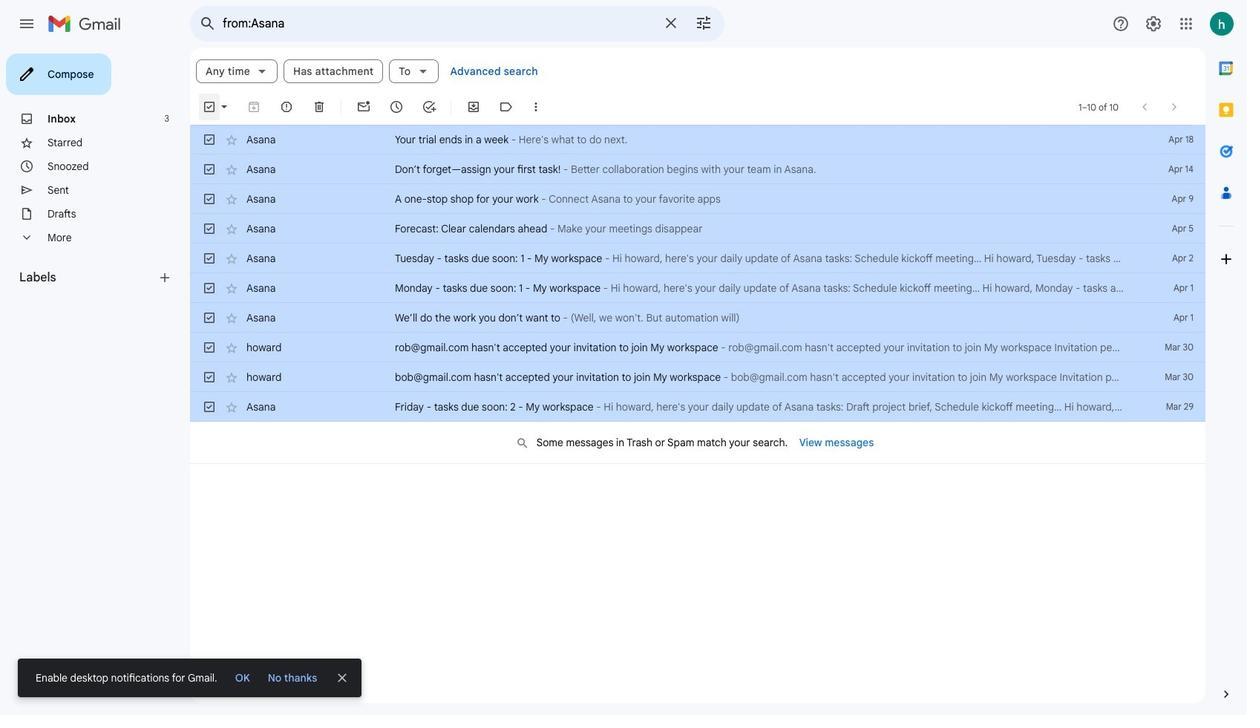 Task type: describe. For each thing, give the bounding box(es) containing it.
9 row from the top
[[190, 362, 1206, 392]]

snooze image
[[389, 100, 404, 114]]

main menu image
[[18, 15, 36, 33]]

7 row from the top
[[190, 303, 1206, 333]]

10 row from the top
[[190, 392, 1206, 422]]

move to inbox image
[[466, 100, 481, 114]]

report spam image
[[279, 100, 294, 114]]

search mail image
[[195, 10, 221, 37]]

4 row from the top
[[190, 214, 1206, 244]]

support image
[[1112, 15, 1130, 33]]

archive image
[[247, 100, 261, 114]]

Search mail text field
[[223, 16, 653, 31]]

6 row from the top
[[190, 273, 1206, 303]]

labels image
[[499, 100, 514, 114]]

5 row from the top
[[190, 244, 1206, 273]]



Task type: locate. For each thing, give the bounding box(es) containing it.
tab list
[[1206, 48, 1248, 662]]

settings image
[[1145, 15, 1163, 33]]

row
[[190, 125, 1206, 154], [190, 154, 1206, 184], [190, 184, 1206, 214], [190, 214, 1206, 244], [190, 244, 1206, 273], [190, 273, 1206, 303], [190, 303, 1206, 333], [190, 333, 1206, 362], [190, 362, 1206, 392], [190, 392, 1206, 422]]

delete image
[[312, 100, 327, 114]]

advanced search options image
[[689, 8, 719, 38]]

heading
[[19, 270, 157, 285]]

more email options image
[[529, 100, 544, 114]]

3 row from the top
[[190, 184, 1206, 214]]

navigation
[[0, 48, 190, 715]]

main content
[[190, 48, 1206, 703]]

8 row from the top
[[190, 333, 1206, 362]]

2 row from the top
[[190, 154, 1206, 184]]

None search field
[[190, 6, 725, 42]]

None checkbox
[[202, 100, 217, 114], [202, 251, 217, 266], [202, 281, 217, 296], [202, 100, 217, 114], [202, 251, 217, 266], [202, 281, 217, 296]]

add to tasks image
[[422, 100, 437, 114]]

alert
[[18, 34, 1224, 697]]

clear search image
[[656, 8, 686, 38]]

1 row from the top
[[190, 125, 1206, 154]]

None checkbox
[[202, 132, 217, 147], [202, 162, 217, 177], [202, 192, 217, 206], [202, 221, 217, 236], [202, 310, 217, 325], [202, 340, 217, 355], [202, 370, 217, 385], [202, 400, 217, 414], [202, 132, 217, 147], [202, 162, 217, 177], [202, 192, 217, 206], [202, 221, 217, 236], [202, 310, 217, 325], [202, 340, 217, 355], [202, 370, 217, 385], [202, 400, 217, 414]]

gmail image
[[48, 9, 128, 39]]



Task type: vqa. For each thing, say whether or not it's contained in the screenshot.
middle Jack
no



